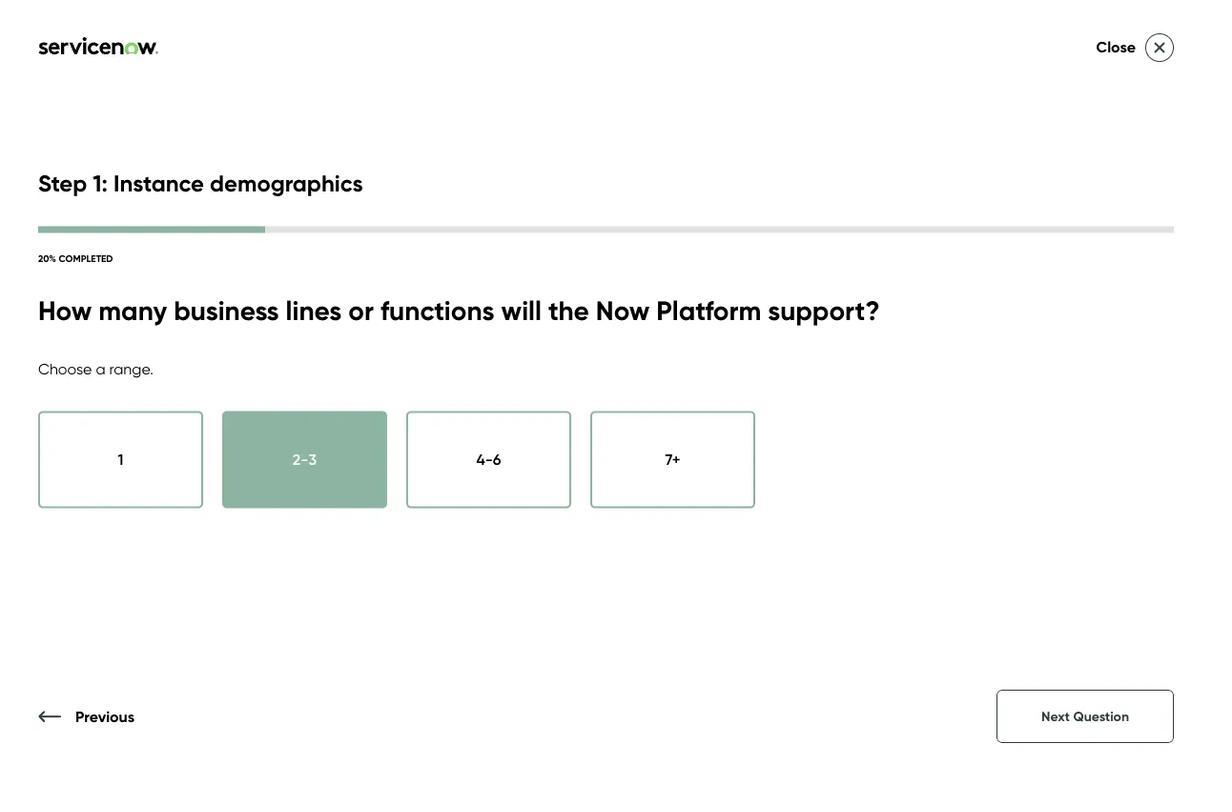 Task type: locate. For each thing, give the bounding box(es) containing it.
7+
[[665, 450, 680, 469]]

many
[[98, 294, 167, 327]]

6
[[493, 450, 501, 469]]

or
[[348, 294, 374, 327]]

the
[[548, 294, 589, 327]]

range.
[[109, 360, 153, 379]]

servicenow platfo
[[842, 209, 1212, 325]]

20% completed
[[38, 252, 113, 264]]

3
[[308, 450, 317, 469]]

1:
[[93, 169, 108, 197]]

4-
[[476, 450, 493, 469]]

previous
[[75, 708, 135, 726]]

step
[[38, 169, 87, 197]]

a
[[96, 360, 105, 379]]

choose
[[38, 360, 92, 379]]

servicenow
[[842, 209, 1090, 266]]

how
[[38, 294, 92, 327]]

close
[[1096, 38, 1136, 56]]



Task type: describe. For each thing, give the bounding box(es) containing it.
next question link
[[997, 690, 1174, 744]]

1
[[118, 450, 123, 469]]

next
[[1041, 709, 1070, 725]]

platfo
[[1102, 209, 1212, 266]]

platform
[[656, 294, 761, 327]]

support?
[[768, 294, 880, 327]]

how many business lines or functions will the now platform support?
[[38, 294, 880, 327]]

question
[[1073, 709, 1129, 725]]

instance
[[113, 169, 204, 197]]

20%
[[38, 252, 56, 264]]

choose a range.
[[38, 360, 153, 379]]

completed
[[59, 252, 113, 264]]

4-6
[[476, 450, 501, 469]]

lines
[[286, 294, 342, 327]]

2-3
[[293, 450, 317, 469]]

business
[[174, 294, 279, 327]]

functions
[[380, 294, 495, 327]]

now
[[596, 294, 650, 327]]

next question
[[1041, 709, 1129, 725]]

2-
[[293, 450, 309, 469]]

will
[[501, 294, 542, 327]]

step 1: instance demographics
[[38, 169, 363, 197]]

demographics
[[210, 169, 363, 197]]



Task type: vqa. For each thing, say whether or not it's contained in the screenshot.
Next
yes



